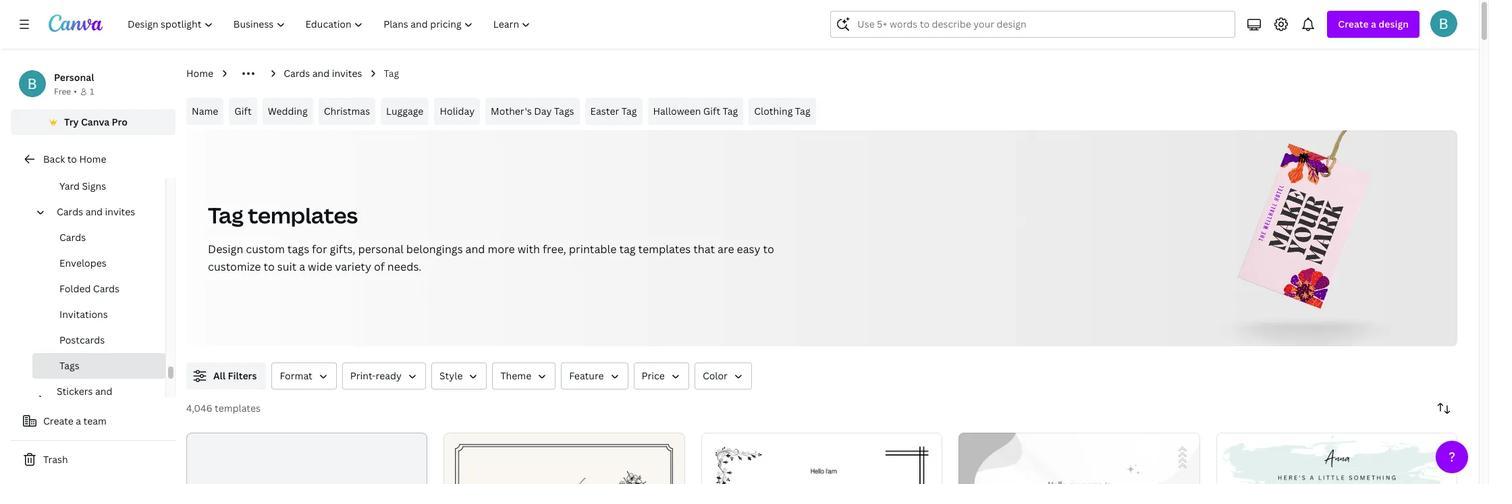 Task type: locate. For each thing, give the bounding box(es) containing it.
invitations
[[59, 308, 108, 321]]

cards down yard
[[57, 205, 83, 218]]

1 vertical spatial invites
[[105, 205, 135, 218]]

belongings
[[406, 242, 463, 257]]

0 horizontal spatial create
[[43, 415, 74, 427]]

to
[[67, 153, 77, 165], [763, 242, 774, 257], [264, 259, 275, 274]]

4,046
[[186, 402, 212, 415]]

1 vertical spatial cards and invites
[[57, 205, 135, 218]]

halloween gift tag
[[653, 105, 738, 117]]

to inside 'link'
[[67, 153, 77, 165]]

luggage link
[[381, 98, 429, 125]]

price button
[[634, 363, 689, 390]]

trash link
[[11, 446, 176, 473]]

print-ready button
[[342, 363, 426, 390]]

1 horizontal spatial a
[[299, 259, 305, 274]]

home
[[186, 67, 213, 80], [79, 153, 106, 165]]

tag templates image
[[1170, 130, 1458, 346], [1238, 144, 1372, 309]]

1 vertical spatial to
[[763, 242, 774, 257]]

needs.
[[387, 259, 422, 274]]

1 horizontal spatial tags
[[554, 105, 574, 117]]

back
[[43, 153, 65, 165]]

invites inside cards and invites button
[[105, 205, 135, 218]]

folded cards
[[59, 282, 120, 295]]

gift link
[[229, 98, 257, 125]]

tags
[[554, 105, 574, 117], [59, 359, 79, 372]]

to right back
[[67, 153, 77, 165]]

style
[[440, 369, 463, 382]]

envelopes link
[[32, 250, 165, 276]]

tag inside 'link'
[[723, 105, 738, 117]]

cards inside folded cards link
[[93, 282, 120, 295]]

and down signs
[[85, 205, 103, 218]]

a down packaging on the left bottom
[[76, 415, 81, 427]]

try canva pro
[[64, 115, 128, 128]]

design custom tags for gifts, personal belongings and more with  free, printable tag templates that are  easy to customize to suit a wide variety of needs.
[[208, 242, 774, 274]]

easter
[[590, 105, 619, 117]]

create left design
[[1338, 18, 1369, 30]]

back to home link
[[11, 146, 176, 173]]

0 horizontal spatial gift
[[235, 105, 252, 117]]

2 horizontal spatial a
[[1371, 18, 1377, 30]]

to right easy
[[763, 242, 774, 257]]

0 vertical spatial templates
[[248, 201, 358, 230]]

personal
[[54, 71, 94, 84]]

0 horizontal spatial cards and invites
[[57, 205, 135, 218]]

invites
[[332, 67, 362, 80], [105, 205, 135, 218]]

create a team button
[[11, 408, 176, 435]]

0 vertical spatial invites
[[332, 67, 362, 80]]

mother's
[[491, 105, 532, 117]]

all filters button
[[186, 363, 266, 390]]

mother's day tags link
[[485, 98, 580, 125]]

color button
[[695, 363, 752, 390]]

a inside "button"
[[76, 415, 81, 427]]

1 horizontal spatial to
[[264, 259, 275, 274]]

postcards link
[[32, 327, 165, 353]]

templates down all filters
[[215, 402, 261, 415]]

create inside "button"
[[43, 415, 74, 427]]

yard
[[59, 180, 80, 192]]

and up packaging on the left bottom
[[95, 385, 112, 398]]

cards and invites
[[284, 67, 362, 80], [57, 205, 135, 218]]

1 vertical spatial tags
[[59, 359, 79, 372]]

packaging
[[57, 400, 102, 413]]

try canva pro button
[[11, 109, 176, 135]]

all
[[213, 369, 226, 382]]

1 horizontal spatial cards and invites
[[284, 67, 362, 80]]

0 horizontal spatial home
[[79, 153, 106, 165]]

create down packaging on the left bottom
[[43, 415, 74, 427]]

tag up design
[[208, 201, 244, 230]]

printable
[[569, 242, 617, 257]]

and inside design custom tags for gifts, personal belongings and more with  free, printable tag templates that are  easy to customize to suit a wide variety of needs.
[[466, 242, 485, 257]]

tags right day
[[554, 105, 574, 117]]

a inside design custom tags for gifts, personal belongings and more with  free, printable tag templates that are  easy to customize to suit a wide variety of needs.
[[299, 259, 305, 274]]

1 vertical spatial create
[[43, 415, 74, 427]]

to left suit
[[264, 259, 275, 274]]

1 horizontal spatial create
[[1338, 18, 1369, 30]]

1 gift from the left
[[235, 105, 252, 117]]

gift inside halloween gift tag 'link'
[[703, 105, 720, 117]]

create for create a team
[[43, 415, 74, 427]]

a left design
[[1371, 18, 1377, 30]]

0 vertical spatial cards and invites
[[284, 67, 362, 80]]

that
[[694, 242, 715, 257]]

light blue brush stroke gift tag image
[[1216, 432, 1458, 484]]

custom
[[246, 242, 285, 257]]

gift right the name
[[235, 105, 252, 117]]

templates right tag
[[638, 242, 691, 257]]

gifts,
[[330, 242, 355, 257]]

with
[[518, 242, 540, 257]]

1 vertical spatial home
[[79, 153, 106, 165]]

0 horizontal spatial invites
[[105, 205, 135, 218]]

0 vertical spatial create
[[1338, 18, 1369, 30]]

print-
[[350, 369, 376, 382]]

0 vertical spatial tags
[[554, 105, 574, 117]]

2 vertical spatial templates
[[215, 402, 261, 415]]

gift
[[235, 105, 252, 117], [703, 105, 720, 117]]

invites up christmas
[[332, 67, 362, 80]]

invites down yard signs link
[[105, 205, 135, 218]]

halloween gift tag link
[[648, 98, 744, 125]]

cards up envelopes
[[59, 231, 86, 244]]

cards down envelopes link
[[93, 282, 120, 295]]

0 vertical spatial a
[[1371, 18, 1377, 30]]

stickers and packaging
[[57, 385, 112, 413]]

clothing tag link
[[749, 98, 816, 125]]

home up the name
[[186, 67, 213, 80]]

create inside dropdown button
[[1338, 18, 1369, 30]]

brad klo image
[[1431, 10, 1458, 37]]

2 horizontal spatial to
[[763, 242, 774, 257]]

a inside dropdown button
[[1371, 18, 1377, 30]]

tags
[[288, 242, 309, 257]]

home up signs
[[79, 153, 106, 165]]

cards and invites up christmas
[[284, 67, 362, 80]]

clothing tag
[[754, 105, 811, 117]]

and left more
[[466, 242, 485, 257]]

create
[[1338, 18, 1369, 30], [43, 415, 74, 427]]

0 horizontal spatial a
[[76, 415, 81, 427]]

yard signs
[[59, 180, 106, 192]]

folded cards link
[[32, 276, 165, 302]]

a right suit
[[299, 259, 305, 274]]

a for design
[[1371, 18, 1377, 30]]

and
[[312, 67, 330, 80], [85, 205, 103, 218], [466, 242, 485, 257], [95, 385, 112, 398]]

filters
[[228, 369, 257, 382]]

luggage
[[386, 105, 424, 117]]

0 horizontal spatial to
[[67, 153, 77, 165]]

gift right halloween
[[703, 105, 720, 117]]

free,
[[543, 242, 566, 257]]

cards
[[284, 67, 310, 80], [57, 205, 83, 218], [59, 231, 86, 244], [93, 282, 120, 295]]

None search field
[[831, 11, 1236, 38]]

top level navigation element
[[119, 11, 542, 38]]

0 vertical spatial to
[[67, 153, 77, 165]]

1 vertical spatial templates
[[638, 242, 691, 257]]

a
[[1371, 18, 1377, 30], [299, 259, 305, 274], [76, 415, 81, 427]]

design
[[208, 242, 243, 257]]

1 vertical spatial a
[[299, 259, 305, 274]]

templates
[[248, 201, 358, 230], [638, 242, 691, 257], [215, 402, 261, 415]]

home inside 'link'
[[79, 153, 106, 165]]

templates up tags
[[248, 201, 358, 230]]

tag left clothing at the right top
[[723, 105, 738, 117]]

cards and invites down yard signs link
[[57, 205, 135, 218]]

cards link
[[32, 225, 165, 250]]

name link
[[186, 98, 224, 125]]

templates inside design custom tags for gifts, personal belongings and more with  free, printable tag templates that are  easy to customize to suit a wide variety of needs.
[[638, 242, 691, 257]]

style button
[[431, 363, 487, 390]]

invitations link
[[32, 302, 165, 327]]

1 horizontal spatial gift
[[703, 105, 720, 117]]

0 vertical spatial home
[[186, 67, 213, 80]]

tags up stickers
[[59, 359, 79, 372]]

2 vertical spatial a
[[76, 415, 81, 427]]

2 gift from the left
[[703, 105, 720, 117]]

gift inside 'gift' link
[[235, 105, 252, 117]]

cards and invites button
[[51, 199, 157, 225]]

4,046 templates
[[186, 402, 261, 415]]

holiday link
[[434, 98, 480, 125]]



Task type: describe. For each thing, give the bounding box(es) containing it.
signs
[[82, 180, 106, 192]]

white minimalist aesthetic name tag image
[[959, 432, 1200, 484]]

and up christmas
[[312, 67, 330, 80]]

back to home
[[43, 153, 106, 165]]

halloween
[[653, 105, 701, 117]]

design
[[1379, 18, 1409, 30]]

easter tag link
[[585, 98, 642, 125]]

wide
[[308, 259, 332, 274]]

name
[[192, 105, 218, 117]]

free
[[54, 86, 71, 97]]

cards inside cards link
[[59, 231, 86, 244]]

variety
[[335, 259, 371, 274]]

cards and invites inside button
[[57, 205, 135, 218]]

envelopes
[[59, 257, 106, 269]]

1
[[90, 86, 94, 97]]

feature button
[[561, 363, 628, 390]]

try
[[64, 115, 79, 128]]

0 horizontal spatial tags
[[59, 359, 79, 372]]

create for create a design
[[1338, 18, 1369, 30]]

cards inside cards and invites button
[[57, 205, 83, 218]]

tag templates
[[208, 201, 358, 230]]

blank and white minimal floral name tag image
[[701, 432, 943, 484]]

team
[[83, 415, 107, 427]]

personal
[[358, 242, 404, 257]]

theme
[[501, 369, 531, 382]]

trash
[[43, 453, 68, 466]]

home link
[[186, 66, 213, 81]]

mother's day tags
[[491, 105, 574, 117]]

templates for 4,046 templates
[[215, 402, 261, 415]]

clothing
[[754, 105, 793, 117]]

customize
[[208, 259, 261, 274]]

are
[[718, 242, 734, 257]]

christmas link
[[318, 98, 375, 125]]

ready
[[376, 369, 402, 382]]

christmas
[[324, 105, 370, 117]]

pro
[[112, 115, 128, 128]]

free •
[[54, 86, 77, 97]]

create a team
[[43, 415, 107, 427]]

day
[[534, 105, 552, 117]]

easy
[[737, 242, 761, 257]]

postcards
[[59, 334, 105, 346]]

2 vertical spatial to
[[264, 259, 275, 274]]

tag
[[619, 242, 636, 257]]

tag up luggage at left top
[[384, 67, 399, 80]]

and inside stickers and packaging
[[95, 385, 112, 398]]

format button
[[272, 363, 337, 390]]

color
[[703, 369, 728, 382]]

Search search field
[[858, 11, 1227, 37]]

for
[[312, 242, 327, 257]]

easter tag
[[590, 105, 637, 117]]

create a design button
[[1328, 11, 1420, 38]]

tag right clothing at the right top
[[795, 105, 811, 117]]

1 horizontal spatial invites
[[332, 67, 362, 80]]

more
[[488, 242, 515, 257]]

yard signs link
[[32, 174, 165, 199]]

folded
[[59, 282, 91, 295]]

a for team
[[76, 415, 81, 427]]

all filters
[[213, 369, 257, 382]]

theme button
[[492, 363, 556, 390]]

tag right easter
[[622, 105, 637, 117]]

feature
[[569, 369, 604, 382]]

create a design
[[1338, 18, 1409, 30]]

wedding
[[268, 105, 308, 117]]

print-ready
[[350, 369, 402, 382]]

1 horizontal spatial home
[[186, 67, 213, 80]]

cards up wedding
[[284, 67, 310, 80]]

•
[[74, 86, 77, 97]]

templates for tag templates
[[248, 201, 358, 230]]

format
[[280, 369, 312, 382]]

suit
[[277, 259, 297, 274]]

price
[[642, 369, 665, 382]]

canva
[[81, 115, 110, 128]]

Sort by button
[[1431, 395, 1458, 422]]

holiday
[[440, 105, 475, 117]]

stickers
[[57, 385, 93, 398]]

of
[[374, 259, 385, 274]]

wedding link
[[262, 98, 313, 125]]

create a blank tag element
[[186, 433, 428, 484]]

beige elegant wedding name tag image
[[444, 432, 685, 484]]



Task type: vqa. For each thing, say whether or not it's contained in the screenshot.
educational to the bottom
no



